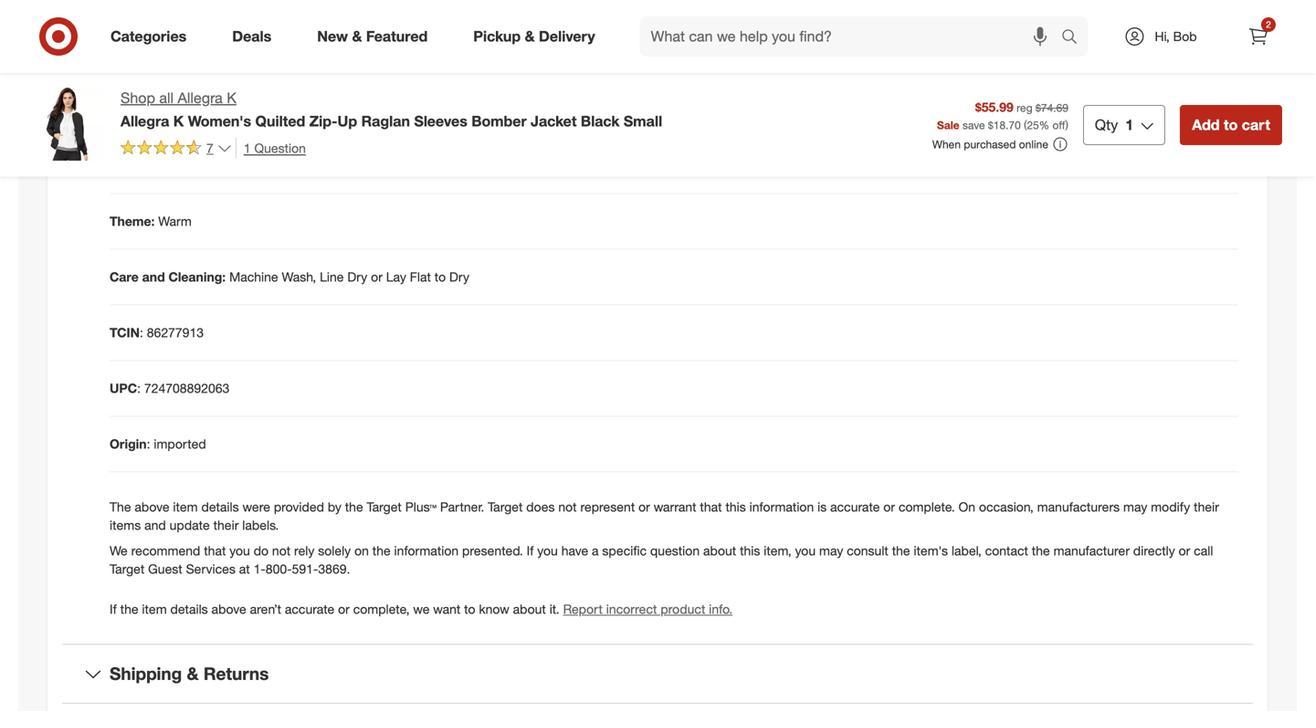 Task type: describe. For each thing, give the bounding box(es) containing it.
0 vertical spatial and
[[142, 269, 165, 285]]

returns
[[204, 664, 269, 685]]

featured
[[366, 27, 428, 45]]

the right on
[[373, 543, 391, 559]]

lightweight
[[232, 158, 298, 174]]

report
[[563, 601, 603, 617]]

all
[[159, 89, 174, 107]]

item,
[[764, 543, 792, 559]]

the down we
[[120, 601, 138, 617]]

raglan
[[361, 112, 410, 130]]

it.
[[550, 601, 560, 617]]

hi,
[[1155, 28, 1170, 44]]

label,
[[952, 543, 982, 559]]

add to cart button
[[1180, 105, 1283, 145]]

care
[[110, 269, 139, 285]]

(
[[1024, 118, 1027, 132]]

1 horizontal spatial 1
[[1126, 116, 1134, 134]]

shipping
[[110, 664, 182, 685]]

information inside 'we recommend that you do not rely solely on the information presented. if you have a specific question about this item, you may consult the item's label, contact the manufacturer directly or call target guest services at 1-800-591-3869.'
[[394, 543, 459, 559]]

not inside the above item details were provided by the target plus™ partner. target does not represent or warrant that this information is accurate or complete. on occasion, manufacturers may modify their items and update their labels.
[[558, 499, 577, 515]]

type:
[[196, 158, 228, 174]]

details:
[[166, 46, 212, 62]]

591-
[[292, 561, 318, 577]]

warrant
[[654, 499, 697, 515]]

line
[[320, 269, 344, 285]]

presented.
[[462, 543, 523, 559]]

2 you from the left
[[537, 543, 558, 559]]

delivery
[[539, 27, 595, 45]]

)
[[1066, 118, 1069, 132]]

2 dry from the left
[[449, 269, 470, 285]]

by
[[328, 499, 342, 515]]

or left lay
[[371, 269, 383, 285]]

pickup & delivery link
[[458, 16, 618, 57]]

wash,
[[282, 269, 316, 285]]

$55.99 reg $74.69 sale save $ 18.70 ( 25 % off )
[[937, 99, 1069, 132]]

details for above
[[170, 601, 208, 617]]

product
[[661, 601, 706, 617]]

machine
[[229, 269, 278, 285]]

women's
[[188, 112, 251, 130]]

if the item details above aren't accurate or complete, we want to know about it. report incorrect product info.
[[110, 601, 733, 617]]

when
[[933, 137, 961, 151]]

theme: warm
[[110, 213, 192, 229]]

0 horizontal spatial to
[[435, 269, 446, 285]]

1 horizontal spatial target
[[367, 499, 402, 515]]

7 link
[[121, 138, 232, 160]]

1 vertical spatial k
[[173, 112, 184, 130]]

0 horizontal spatial about
[[513, 601, 546, 617]]

contact
[[985, 543, 1029, 559]]

3 you from the left
[[795, 543, 816, 559]]

call
[[1194, 543, 1214, 559]]

shop
[[121, 89, 155, 107]]

fill:
[[110, 102, 131, 118]]

guest
[[148, 561, 182, 577]]

sleeves
[[414, 112, 468, 130]]

items
[[110, 517, 141, 533]]

& for pickup
[[525, 27, 535, 45]]

& for new
[[352, 27, 362, 45]]

1 vertical spatial accurate
[[285, 601, 335, 617]]

1 dry from the left
[[347, 269, 367, 285]]

origin : imported
[[110, 436, 206, 452]]

garment details:
[[110, 46, 212, 62]]

warm
[[158, 213, 192, 229]]

hi, bob
[[1155, 28, 1197, 44]]

we recommend that you do not rely solely on the information presented. if you have a specific question about this item, you may consult the item's label, contact the manufacturer directly or call target guest services at 1-800-591-3869.
[[110, 543, 1214, 577]]

complete.
[[899, 499, 955, 515]]

manufacturer
[[1054, 543, 1130, 559]]

may inside 'we recommend that you do not rely solely on the information presented. if you have a specific question about this item, you may consult the item's label, contact the manufacturer directly or call target guest services at 1-800-591-3869.'
[[819, 543, 843, 559]]

deals link
[[217, 16, 294, 57]]

or inside 'we recommend that you do not rely solely on the information presented. if you have a specific question about this item, you may consult the item's label, contact the manufacturer directly or call target guest services at 1-800-591-3869.'
[[1179, 543, 1191, 559]]

bomber
[[472, 112, 527, 130]]

on
[[959, 499, 976, 515]]

this inside the above item details were provided by the target plus™ partner. target does not represent or warrant that this information is accurate or complete. on occasion, manufacturers may modify their items and update their labels.
[[726, 499, 746, 515]]

specific
[[602, 543, 647, 559]]

theme:
[[110, 213, 155, 229]]

cart
[[1242, 116, 1271, 134]]

2 fabric from the left
[[302, 158, 337, 174]]

accurate inside the above item details were provided by the target plus™ partner. target does not represent or warrant that this information is accurate or complete. on occasion, manufacturers may modify their items and update their labels.
[[831, 499, 880, 515]]

18.70
[[994, 118, 1021, 132]]

recommend
[[131, 543, 200, 559]]

tcin : 86277913
[[110, 325, 204, 341]]

item's
[[914, 543, 948, 559]]

and inside the above item details were provided by the target plus™ partner. target does not represent or warrant that this information is accurate or complete. on occasion, manufacturers may modify their items and update their labels.
[[144, 517, 166, 533]]

or left the complete.
[[884, 499, 895, 515]]

on
[[355, 543, 369, 559]]

the
[[110, 499, 131, 515]]

upc : 724708892063
[[110, 380, 230, 396]]

the left item's
[[892, 543, 910, 559]]

information inside the above item details were provided by the target plus™ partner. target does not represent or warrant that this information is accurate or complete. on occasion, manufacturers may modify their items and update their labels.
[[750, 499, 814, 515]]

What can we help you find? suggestions appear below search field
[[640, 16, 1066, 57]]

aren't
[[250, 601, 281, 617]]

pickup
[[473, 27, 521, 45]]

occasion,
[[979, 499, 1034, 515]]

online
[[1019, 137, 1049, 151]]

provided
[[274, 499, 324, 515]]

1 horizontal spatial k
[[227, 89, 236, 107]]

or left complete,
[[338, 601, 350, 617]]

2 horizontal spatial target
[[488, 499, 523, 515]]

shipping & returns
[[110, 664, 269, 685]]

above inside the above item details were provided by the target plus™ partner. target does not represent or warrant that this information is accurate or complete. on occasion, manufacturers may modify their items and update their labels.
[[135, 499, 169, 515]]

search
[[1053, 29, 1097, 47]]

100%
[[134, 102, 168, 118]]

do
[[254, 543, 269, 559]]

have
[[562, 543, 588, 559]]

imported
[[154, 436, 206, 452]]



Task type: locate. For each thing, give the bounding box(es) containing it.
manufacturers
[[1038, 499, 1120, 515]]

quilted
[[255, 112, 305, 130]]

and up recommend
[[144, 517, 166, 533]]

may
[[1124, 499, 1148, 515], [819, 543, 843, 559]]

1 up lightweight
[[244, 140, 251, 156]]

target left does
[[488, 499, 523, 515]]

1 horizontal spatial &
[[352, 27, 362, 45]]

target
[[367, 499, 402, 515], [488, 499, 523, 515], [110, 561, 145, 577]]

or left warrant
[[639, 499, 650, 515]]

1 horizontal spatial about
[[703, 543, 736, 559]]

1 vertical spatial to
[[435, 269, 446, 285]]

the inside the above item details were provided by the target plus™ partner. target does not represent or warrant that this information is accurate or complete. on occasion, manufacturers may modify their items and update their labels.
[[345, 499, 363, 515]]

weight
[[151, 158, 193, 174]]

2 link
[[1239, 16, 1279, 57]]

1 vertical spatial may
[[819, 543, 843, 559]]

0 vertical spatial that
[[700, 499, 722, 515]]

1 horizontal spatial dry
[[449, 269, 470, 285]]

consult
[[847, 543, 889, 559]]

this right warrant
[[726, 499, 746, 515]]

& for shipping
[[187, 664, 199, 685]]

to right flat
[[435, 269, 446, 285]]

we
[[413, 601, 430, 617]]

3869.
[[318, 561, 350, 577]]

off
[[1053, 118, 1066, 132]]

1 horizontal spatial you
[[537, 543, 558, 559]]

%
[[1039, 118, 1050, 132]]

0 horizontal spatial dry
[[347, 269, 367, 285]]

0 vertical spatial information
[[750, 499, 814, 515]]

information down plus™
[[394, 543, 459, 559]]

their right modify in the bottom right of the page
[[1194, 499, 1220, 515]]

1 vertical spatial item
[[142, 601, 167, 617]]

services
[[186, 561, 236, 577]]

to right add
[[1224, 116, 1238, 134]]

allegra
[[178, 89, 223, 107], [121, 112, 169, 130]]

fabric
[[110, 158, 148, 174], [302, 158, 337, 174]]

qty
[[1095, 116, 1118, 134]]

fabric left weight
[[110, 158, 148, 174]]

polyester
[[171, 102, 224, 118]]

details up update
[[201, 499, 239, 515]]

partner.
[[440, 499, 484, 515]]

accurate
[[831, 499, 880, 515], [285, 601, 335, 617]]

1 you from the left
[[230, 543, 250, 559]]

1 right qty
[[1126, 116, 1134, 134]]

that inside 'we recommend that you do not rely solely on the information presented. if you have a specific question about this item, you may consult the item's label, contact the manufacturer directly or call target guest services at 1-800-591-3869.'
[[204, 543, 226, 559]]

0 horizontal spatial 1
[[244, 140, 251, 156]]

at
[[239, 561, 250, 577]]

1 horizontal spatial fabric
[[302, 158, 337, 174]]

0 vertical spatial :
[[140, 325, 143, 341]]

upc
[[110, 380, 137, 396]]

: left imported
[[147, 436, 150, 452]]

& left "returns"
[[187, 664, 199, 685]]

$55.99
[[976, 99, 1014, 115]]

dry right flat
[[449, 269, 470, 285]]

: for tcin
[[140, 325, 143, 341]]

2 horizontal spatial to
[[1224, 116, 1238, 134]]

0 horizontal spatial their
[[213, 517, 239, 533]]

0 horizontal spatial that
[[204, 543, 226, 559]]

: left 86277913
[[140, 325, 143, 341]]

0 vertical spatial details
[[201, 499, 239, 515]]

categories link
[[95, 16, 209, 57]]

& right pickup
[[525, 27, 535, 45]]

0 horizontal spatial allegra
[[121, 112, 169, 130]]

$74.69
[[1036, 101, 1069, 115]]

: for upc
[[137, 380, 141, 396]]

question
[[650, 543, 700, 559]]

care and cleaning: machine wash, line dry or lay flat to dry
[[110, 269, 470, 285]]

& right new at left top
[[352, 27, 362, 45]]

new & featured
[[317, 27, 428, 45]]

this
[[726, 499, 746, 515], [740, 543, 760, 559]]

save
[[963, 118, 985, 132]]

item down guest
[[142, 601, 167, 617]]

1 vertical spatial above
[[212, 601, 246, 617]]

accurate down 591-
[[285, 601, 335, 617]]

0 horizontal spatial fabric
[[110, 158, 148, 174]]

this left item,
[[740, 543, 760, 559]]

not
[[558, 499, 577, 515], [272, 543, 291, 559]]

0 vertical spatial item
[[173, 499, 198, 515]]

fabric down question
[[302, 158, 337, 174]]

that
[[700, 499, 722, 515], [204, 543, 226, 559]]

0 horizontal spatial item
[[142, 601, 167, 617]]

1 fabric from the left
[[110, 158, 148, 174]]

1 vertical spatial and
[[144, 517, 166, 533]]

new
[[317, 27, 348, 45]]

that inside the above item details were provided by the target plus™ partner. target does not represent or warrant that this information is accurate or complete. on occasion, manufacturers may modify their items and update their labels.
[[700, 499, 722, 515]]

0 vertical spatial this
[[726, 499, 746, 515]]

dry right line
[[347, 269, 367, 285]]

1 horizontal spatial allegra
[[178, 89, 223, 107]]

and right care
[[142, 269, 165, 285]]

if down we
[[110, 601, 117, 617]]

jacket
[[531, 112, 577, 130]]

0 horizontal spatial information
[[394, 543, 459, 559]]

target left plus™
[[367, 499, 402, 515]]

0 horizontal spatial not
[[272, 543, 291, 559]]

1 vertical spatial this
[[740, 543, 760, 559]]

1 vertical spatial their
[[213, 517, 239, 533]]

1 horizontal spatial accurate
[[831, 499, 880, 515]]

if
[[527, 543, 534, 559], [110, 601, 117, 617]]

details down the services
[[170, 601, 208, 617]]

1 horizontal spatial that
[[700, 499, 722, 515]]

does
[[526, 499, 555, 515]]

1 horizontal spatial information
[[750, 499, 814, 515]]

purchased
[[964, 137, 1016, 151]]

black
[[581, 112, 620, 130]]

k
[[227, 89, 236, 107], [173, 112, 184, 130]]

1 horizontal spatial if
[[527, 543, 534, 559]]

their left labels.
[[213, 517, 239, 533]]

that right warrant
[[700, 499, 722, 515]]

1 vertical spatial details
[[170, 601, 208, 617]]

1 vertical spatial 1
[[244, 140, 251, 156]]

1 vertical spatial information
[[394, 543, 459, 559]]

2 horizontal spatial &
[[525, 27, 535, 45]]

info.
[[709, 601, 733, 617]]

k up women's on the top
[[227, 89, 236, 107]]

about left it.
[[513, 601, 546, 617]]

0 vertical spatial above
[[135, 499, 169, 515]]

not inside 'we recommend that you do not rely solely on the information presented. if you have a specific question about this item, you may consult the item's label, contact the manufacturer directly or call target guest services at 1-800-591-3869.'
[[272, 543, 291, 559]]

724708892063
[[144, 380, 230, 396]]

1 question link
[[236, 138, 306, 159]]

report incorrect product info. button
[[563, 601, 733, 619]]

to right want
[[464, 601, 476, 617]]

image of allegra k women's quilted zip-up raglan sleeves bomber jacket black small image
[[33, 88, 106, 161]]

0 horizontal spatial k
[[173, 112, 184, 130]]

1 horizontal spatial not
[[558, 499, 577, 515]]

if right presented.
[[527, 543, 534, 559]]

fabric weight type: lightweight fabric
[[110, 158, 337, 174]]

1 horizontal spatial their
[[1194, 499, 1220, 515]]

reg
[[1017, 101, 1033, 115]]

want
[[433, 601, 461, 617]]

0 horizontal spatial target
[[110, 561, 145, 577]]

when purchased online
[[933, 137, 1049, 151]]

0 horizontal spatial you
[[230, 543, 250, 559]]

information
[[750, 499, 814, 515], [394, 543, 459, 559]]

you left have
[[537, 543, 558, 559]]

accurate right is
[[831, 499, 880, 515]]

2 vertical spatial to
[[464, 601, 476, 617]]

1 horizontal spatial above
[[212, 601, 246, 617]]

1 vertical spatial :
[[137, 380, 141, 396]]

if inside 'we recommend that you do not rely solely on the information presented. if you have a specific question about this item, you may consult the item's label, contact the manufacturer directly or call target guest services at 1-800-591-3869.'
[[527, 543, 534, 559]]

not right does
[[558, 499, 577, 515]]

were
[[243, 499, 270, 515]]

complete,
[[353, 601, 410, 617]]

k down all
[[173, 112, 184, 130]]

item up update
[[173, 499, 198, 515]]

0 vertical spatial to
[[1224, 116, 1238, 134]]

about right question
[[703, 543, 736, 559]]

& inside dropdown button
[[187, 664, 199, 685]]

item for above
[[173, 499, 198, 515]]

or
[[371, 269, 383, 285], [639, 499, 650, 515], [884, 499, 895, 515], [1179, 543, 1191, 559], [338, 601, 350, 617]]

about inside 'we recommend that you do not rely solely on the information presented. if you have a specific question about this item, you may consult the item's label, contact the manufacturer directly or call target guest services at 1-800-591-3869.'
[[703, 543, 736, 559]]

: left 724708892063
[[137, 380, 141, 396]]

is
[[818, 499, 827, 515]]

rely
[[294, 543, 315, 559]]

may inside the above item details were provided by the target plus™ partner. target does not represent or warrant that this information is accurate or complete. on occasion, manufacturers may modify their items and update their labels.
[[1124, 499, 1148, 515]]

item for the
[[142, 601, 167, 617]]

or left call
[[1179, 543, 1191, 559]]

the right the by
[[345, 499, 363, 515]]

garment
[[110, 46, 163, 62]]

0 horizontal spatial if
[[110, 601, 117, 617]]

not up 800-
[[272, 543, 291, 559]]

zip-
[[309, 112, 338, 130]]

0 vertical spatial 1
[[1126, 116, 1134, 134]]

1-
[[254, 561, 266, 577]]

1 vertical spatial that
[[204, 543, 226, 559]]

to inside 'add to cart' "button"
[[1224, 116, 1238, 134]]

2 vertical spatial :
[[147, 436, 150, 452]]

0 vertical spatial accurate
[[831, 499, 880, 515]]

the above item details were provided by the target plus™ partner. target does not represent or warrant that this information is accurate or complete. on occasion, manufacturers may modify their items and update their labels.
[[110, 499, 1220, 533]]

may left modify in the bottom right of the page
[[1124, 499, 1148, 515]]

this inside 'we recommend that you do not rely solely on the information presented. if you have a specific question about this item, you may consult the item's label, contact the manufacturer directly or call target guest services at 1-800-591-3869.'
[[740, 543, 760, 559]]

86277913
[[147, 325, 204, 341]]

question
[[254, 140, 306, 156]]

0 horizontal spatial accurate
[[285, 601, 335, 617]]

0 vertical spatial if
[[527, 543, 534, 559]]

target down we
[[110, 561, 145, 577]]

categories
[[111, 27, 187, 45]]

item inside the above item details were provided by the target plus™ partner. target does not represent or warrant that this information is accurate or complete. on occasion, manufacturers may modify their items and update their labels.
[[173, 499, 198, 515]]

0 horizontal spatial &
[[187, 664, 199, 685]]

0 vertical spatial k
[[227, 89, 236, 107]]

0 vertical spatial may
[[1124, 499, 1148, 515]]

target inside 'we recommend that you do not rely solely on the information presented. if you have a specific question about this item, you may consult the item's label, contact the manufacturer directly or call target guest services at 1-800-591-3869.'
[[110, 561, 145, 577]]

add to cart
[[1192, 116, 1271, 134]]

that up the services
[[204, 543, 226, 559]]

0 horizontal spatial may
[[819, 543, 843, 559]]

cleaning:
[[169, 269, 226, 285]]

qty 1
[[1095, 116, 1134, 134]]

fill: 100% polyester
[[110, 102, 224, 118]]

the right the contact
[[1032, 543, 1050, 559]]

solely
[[318, 543, 351, 559]]

1 vertical spatial allegra
[[121, 112, 169, 130]]

above left aren't on the bottom left of page
[[212, 601, 246, 617]]

0 vertical spatial their
[[1194, 499, 1220, 515]]

1 question
[[244, 140, 306, 156]]

above right the
[[135, 499, 169, 515]]

may left consult
[[819, 543, 843, 559]]

1 horizontal spatial to
[[464, 601, 476, 617]]

pickup & delivery
[[473, 27, 595, 45]]

we
[[110, 543, 128, 559]]

the
[[345, 499, 363, 515], [373, 543, 391, 559], [892, 543, 910, 559], [1032, 543, 1050, 559], [120, 601, 138, 617]]

: for origin
[[147, 436, 150, 452]]

1 horizontal spatial may
[[1124, 499, 1148, 515]]

allegra down the shop
[[121, 112, 169, 130]]

know
[[479, 601, 510, 617]]

details for were
[[201, 499, 239, 515]]

details inside the above item details were provided by the target plus™ partner. target does not represent or warrant that this information is accurate or complete. on occasion, manufacturers may modify their items and update their labels.
[[201, 499, 239, 515]]

0 vertical spatial not
[[558, 499, 577, 515]]

1 vertical spatial if
[[110, 601, 117, 617]]

allegra up women's on the top
[[178, 89, 223, 107]]

1 horizontal spatial item
[[173, 499, 198, 515]]

0 horizontal spatial above
[[135, 499, 169, 515]]

1 vertical spatial not
[[272, 543, 291, 559]]

0 vertical spatial allegra
[[178, 89, 223, 107]]

information left is
[[750, 499, 814, 515]]

you up at
[[230, 543, 250, 559]]

0 vertical spatial about
[[703, 543, 736, 559]]

labels.
[[242, 517, 279, 533]]

&
[[352, 27, 362, 45], [525, 27, 535, 45], [187, 664, 199, 685]]

1 vertical spatial about
[[513, 601, 546, 617]]

2 horizontal spatial you
[[795, 543, 816, 559]]

bob
[[1174, 28, 1197, 44]]

shop all allegra k allegra k women's quilted zip-up raglan sleeves bomber jacket black small
[[121, 89, 663, 130]]

$
[[988, 118, 994, 132]]

you right item,
[[795, 543, 816, 559]]



Task type: vqa. For each thing, say whether or not it's contained in the screenshot.


